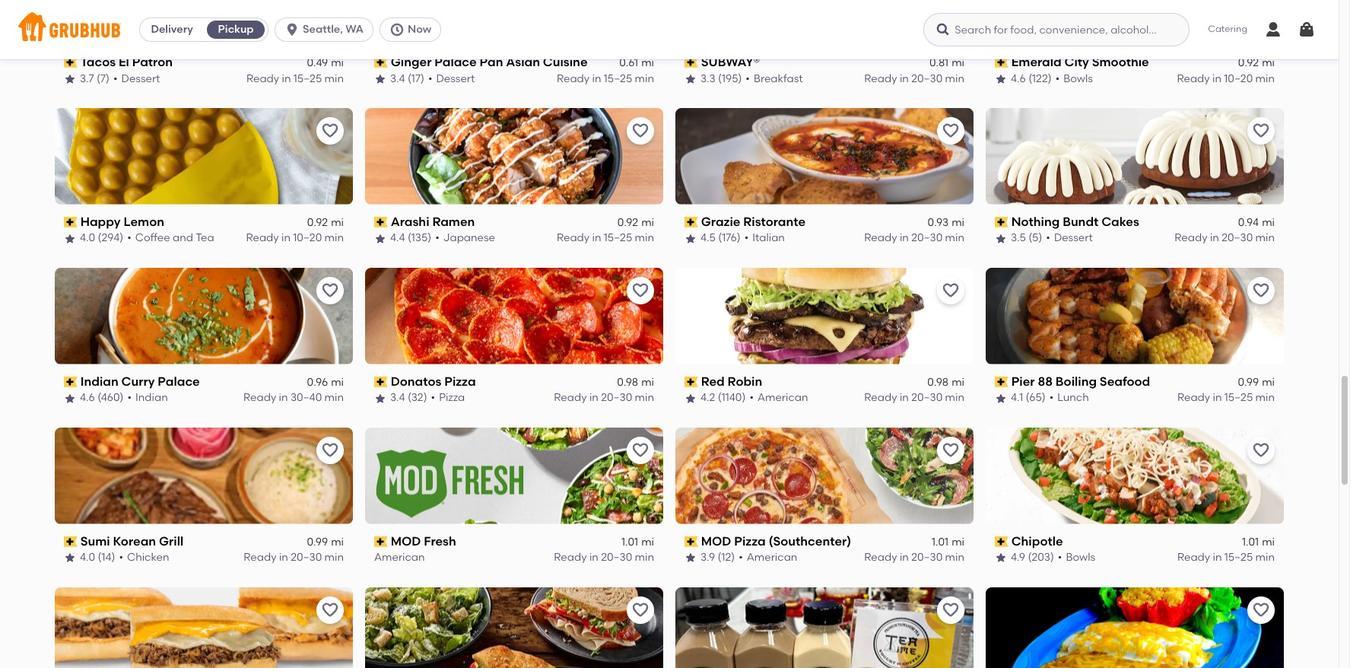 Task type: locate. For each thing, give the bounding box(es) containing it.
donatos pizza
[[391, 374, 476, 389]]

ready for sumi korean grill
[[244, 551, 277, 564]]

0.92 mi
[[1239, 57, 1276, 69], [307, 216, 344, 229], [618, 216, 655, 229]]

2 1.01 mi from the left
[[932, 536, 965, 549]]

subscription pass image left "arashi"
[[374, 217, 388, 228]]

dessert down patron at the top of page
[[121, 72, 160, 85]]

0 vertical spatial 0.99
[[1239, 376, 1260, 389]]

1 svg image from the left
[[285, 22, 300, 37]]

bundt
[[1063, 215, 1099, 229]]

• down robin
[[750, 391, 754, 404]]

• american down robin
[[750, 391, 809, 404]]

dessert for palace
[[437, 72, 475, 85]]

min for mod pizza (southcenter)
[[946, 551, 965, 564]]

svg image
[[285, 22, 300, 37], [936, 22, 952, 37]]

subscription pass image
[[64, 57, 77, 68], [374, 57, 388, 68], [685, 57, 698, 68], [64, 217, 77, 228], [685, 217, 698, 228], [996, 217, 1009, 228], [64, 377, 77, 387], [64, 537, 77, 547], [685, 537, 698, 547], [996, 537, 1009, 547]]

• down curry
[[128, 391, 132, 404]]

dessert down ginger palace pan asian cuisine at the top of the page
[[437, 72, 475, 85]]

1 vertical spatial bowls
[[1067, 551, 1096, 564]]

1 vertical spatial 0.99 mi
[[307, 536, 344, 549]]

0.92 mi for emerald city smoothie
[[1239, 57, 1276, 69]]

4.6 for emerald city smoothie
[[1012, 72, 1027, 85]]

• dessert down 'tacos el patron'
[[113, 72, 160, 85]]

pizza for mod pizza (southcenter)
[[735, 534, 766, 548]]

star icon image left 4.0 (294)
[[64, 233, 76, 245]]

• right (65)
[[1050, 391, 1054, 404]]

1.01
[[622, 536, 639, 549], [932, 536, 949, 549], [1243, 536, 1260, 549]]

seattle, wa button
[[275, 18, 380, 42]]

mi for tacos el patron
[[331, 57, 344, 69]]

0.61 mi
[[620, 57, 655, 69]]

ready in 10–20 min
[[1178, 72, 1276, 85], [246, 232, 344, 245]]

3.5
[[1012, 232, 1027, 245]]

2 horizontal spatial • dessert
[[1047, 232, 1093, 245]]

svg image
[[1265, 21, 1283, 39], [1298, 21, 1317, 39], [390, 22, 405, 37]]

min for happy lemon
[[325, 232, 344, 245]]

• right (5)
[[1047, 232, 1051, 245]]

20–30 for donatos pizza
[[601, 391, 633, 404]]

1 horizontal spatial 0.92 mi
[[618, 216, 655, 229]]

ready for grazie ristorante
[[865, 232, 898, 245]]

0 vertical spatial ready in 10–20 min
[[1178, 72, 1276, 85]]

0 vertical spatial 4.6
[[1012, 72, 1027, 85]]

ready in 10–20 min for emerald city smoothie
[[1178, 72, 1276, 85]]

• right (7)
[[113, 72, 118, 85]]

1 horizontal spatial 0.98 mi
[[928, 376, 965, 389]]

arashi ramen logo image
[[365, 108, 664, 205]]

in
[[282, 72, 291, 85], [593, 72, 602, 85], [900, 72, 909, 85], [1213, 72, 1222, 85], [282, 232, 291, 245], [593, 232, 602, 245], [900, 232, 909, 245], [1211, 232, 1220, 245], [279, 391, 288, 404], [590, 391, 599, 404], [900, 391, 909, 404], [1214, 391, 1223, 404], [279, 551, 288, 564], [590, 551, 599, 564], [900, 551, 909, 564], [1214, 551, 1223, 564]]

4.6 left (122) on the top right of page
[[1012, 72, 1027, 85]]

mod fresh logo image
[[365, 427, 664, 524]]

save this restaurant button for red robin
[[938, 277, 965, 304]]

sumi
[[80, 534, 110, 548]]

1 horizontal spatial 0.98
[[928, 376, 949, 389]]

2 mod from the left
[[701, 534, 732, 548]]

ready for mod fresh
[[554, 551, 587, 564]]

0 horizontal spatial • dessert
[[113, 72, 160, 85]]

in for mod fresh
[[590, 551, 599, 564]]

subscription pass image left mod fresh
[[374, 537, 388, 547]]

indian curry palace
[[80, 374, 200, 389]]

1 vertical spatial ready in 10–20 min
[[246, 232, 344, 245]]

20–30 for red robin
[[912, 391, 943, 404]]

2 horizontal spatial 0.92
[[1239, 57, 1260, 69]]

pardon my cheesesteak logo image
[[55, 587, 353, 668]]

palace left pan
[[435, 55, 477, 69]]

4.2
[[701, 391, 716, 404]]

save this restaurant image
[[321, 122, 339, 140], [632, 122, 650, 140], [632, 281, 650, 300], [942, 281, 961, 300], [321, 441, 339, 459], [632, 441, 650, 459], [942, 441, 961, 459], [632, 601, 650, 619]]

0 vertical spatial 4.0
[[80, 232, 95, 245]]

• dessert
[[113, 72, 160, 85], [428, 72, 475, 85], [1047, 232, 1093, 245]]

in for chipotle
[[1214, 551, 1223, 564]]

1 horizontal spatial 1.01 mi
[[932, 536, 965, 549]]

4.0 down the sumi at bottom
[[80, 551, 95, 564]]

2 horizontal spatial dessert
[[1055, 232, 1093, 245]]

(65)
[[1026, 391, 1046, 404]]

• for arashi ramen
[[436, 232, 440, 245]]

ready in 20–30 min
[[865, 72, 965, 85], [865, 232, 965, 245], [1175, 232, 1276, 245], [554, 391, 655, 404], [865, 391, 965, 404], [244, 551, 344, 564], [554, 551, 655, 564], [865, 551, 965, 564]]

azteca mexican restaurant logo image
[[986, 587, 1285, 668]]

3.4
[[390, 72, 405, 85], [390, 391, 405, 404]]

fresh
[[424, 534, 456, 548]]

0 horizontal spatial ready in 10–20 min
[[246, 232, 344, 245]]

0.49 mi
[[307, 57, 344, 69]]

2 3.4 from the top
[[390, 391, 405, 404]]

• bowls right (203)
[[1059, 551, 1096, 564]]

• american down mod pizza (southcenter)
[[739, 551, 798, 564]]

• right "(12)"
[[739, 551, 743, 564]]

1 0.98 mi from the left
[[617, 376, 655, 389]]

patron
[[132, 55, 173, 69]]

pizza up • pizza
[[445, 374, 476, 389]]

dessert
[[121, 72, 160, 85], [437, 72, 475, 85], [1055, 232, 1093, 245]]

2 horizontal spatial 0.92 mi
[[1239, 57, 1276, 69]]

asian
[[506, 55, 540, 69]]

0 horizontal spatial 1.01 mi
[[622, 536, 655, 549]]

4.5
[[701, 232, 716, 245]]

4.1
[[1012, 391, 1024, 404]]

pickup button
[[204, 18, 268, 42]]

• right (195)
[[746, 72, 750, 85]]

0 horizontal spatial indian
[[80, 374, 119, 389]]

pizza for donatos pizza
[[445, 374, 476, 389]]

save this restaurant button for mod fresh
[[627, 437, 655, 464]]

0 horizontal spatial 0.92
[[307, 216, 328, 229]]

1 horizontal spatial mod
[[701, 534, 732, 548]]

tea time & coffee logo image
[[676, 587, 974, 668]]

star icon image left 4.9
[[996, 552, 1008, 564]]

0 vertical spatial 10–20
[[1225, 72, 1254, 85]]

indian up the 4.6 (460)
[[80, 374, 119, 389]]

15–25 for arashi ramen
[[604, 232, 633, 245]]

4.0 for sumi korean grill
[[80, 551, 95, 564]]

lunch
[[1058, 391, 1090, 404]]

save this restaurant button for donatos pizza
[[627, 277, 655, 304]]

american down mod pizza (southcenter)
[[747, 551, 798, 564]]

star icon image
[[64, 73, 76, 85], [374, 73, 387, 85], [685, 73, 697, 85], [996, 73, 1008, 85], [64, 233, 76, 245], [374, 233, 387, 245], [685, 233, 697, 245], [996, 233, 1008, 245], [64, 392, 76, 405], [374, 392, 387, 405], [685, 392, 697, 405], [996, 392, 1008, 405], [64, 552, 76, 564], [685, 552, 697, 564], [996, 552, 1008, 564]]

subscription pass image left the emerald
[[996, 57, 1009, 68]]

0 vertical spatial • american
[[750, 391, 809, 404]]

0 vertical spatial bowls
[[1064, 72, 1094, 85]]

wa
[[346, 23, 364, 36]]

star icon image for grazie ristorante
[[685, 233, 697, 245]]

dessert down nothing bundt cakes at right top
[[1055, 232, 1093, 245]]

(southcenter)
[[769, 534, 852, 548]]

mi for indian curry palace
[[331, 376, 344, 389]]

0.98
[[617, 376, 639, 389], [928, 376, 949, 389]]

2 vertical spatial pizza
[[735, 534, 766, 548]]

(17)
[[408, 72, 425, 85]]

1 vertical spatial 4.0
[[80, 551, 95, 564]]

pizza
[[445, 374, 476, 389], [439, 391, 465, 404], [735, 534, 766, 548]]

subscription pass image for indian curry palace
[[64, 377, 77, 387]]

pizza up "(12)"
[[735, 534, 766, 548]]

1 horizontal spatial 0.99
[[1239, 376, 1260, 389]]

0 horizontal spatial palace
[[158, 374, 200, 389]]

1 horizontal spatial ready in 10–20 min
[[1178, 72, 1276, 85]]

1 3.4 from the top
[[390, 72, 405, 85]]

svg image up the '0.81 mi'
[[936, 22, 952, 37]]

0 horizontal spatial 10–20
[[293, 232, 322, 245]]

• for sumi korean grill
[[119, 551, 123, 564]]

0.92 for emerald city smoothie
[[1239, 57, 1260, 69]]

1 vertical spatial palace
[[158, 374, 200, 389]]

0 vertical spatial • bowls
[[1056, 72, 1094, 85]]

• for ginger palace pan asian cuisine
[[428, 72, 433, 85]]

3.4 left (32)
[[390, 391, 405, 404]]

donatos pizza logo image
[[365, 268, 664, 364]]

2 1.01 from the left
[[932, 536, 949, 549]]

1 0.98 from the left
[[617, 376, 639, 389]]

• down happy lemon
[[127, 232, 131, 245]]

star icon image left 4.4
[[374, 233, 387, 245]]

• right (32)
[[431, 391, 435, 404]]

star icon image left 4.5
[[685, 233, 697, 245]]

15–25 for ginger palace pan asian cuisine
[[604, 72, 633, 85]]

• dessert down nothing bundt cakes at right top
[[1047, 232, 1093, 245]]

star icon image for mod pizza (southcenter)
[[685, 552, 697, 564]]

now
[[408, 23, 432, 36]]

1 horizontal spatial 0.99 mi
[[1239, 376, 1276, 389]]

star icon image left 3.9
[[685, 552, 697, 564]]

4.0 for happy lemon
[[80, 232, 95, 245]]

• dessert right (17)
[[428, 72, 475, 85]]

star icon image for ginger palace pan asian cuisine
[[374, 73, 387, 85]]

• right (176)
[[745, 232, 749, 245]]

1 vertical spatial 10–20
[[293, 232, 322, 245]]

• right (14) on the left of page
[[119, 551, 123, 564]]

0 vertical spatial 3.4
[[390, 72, 405, 85]]

0 vertical spatial indian
[[80, 374, 119, 389]]

1 horizontal spatial 10–20
[[1225, 72, 1254, 85]]

4.0 (294)
[[80, 232, 123, 245]]

mi for grazie ristorante
[[952, 216, 965, 229]]

1 horizontal spatial 4.6
[[1012, 72, 1027, 85]]

indian
[[80, 374, 119, 389], [136, 391, 168, 404]]

• bowls for emerald city smoothie
[[1056, 72, 1094, 85]]

in for subway®
[[900, 72, 909, 85]]

3 1.01 from the left
[[1243, 536, 1260, 549]]

• american
[[750, 391, 809, 404], [739, 551, 798, 564]]

1.01 mi
[[622, 536, 655, 549], [932, 536, 965, 549], [1243, 536, 1276, 549]]

ready for subway®
[[865, 72, 898, 85]]

0 horizontal spatial mod
[[391, 534, 421, 548]]

emerald
[[1012, 55, 1062, 69]]

• right (122) on the top right of page
[[1056, 72, 1060, 85]]

red robin
[[701, 374, 763, 389]]

in for happy lemon
[[282, 232, 291, 245]]

ready in 20–30 min for mod pizza (southcenter)
[[865, 551, 965, 564]]

palace up • indian
[[158, 374, 200, 389]]

mod fresh
[[391, 534, 456, 548]]

ready in 30–40 min
[[244, 391, 344, 404]]

grill
[[159, 534, 184, 548]]

ramen
[[433, 215, 475, 229]]

• for indian curry palace
[[128, 391, 132, 404]]

1 horizontal spatial 1.01
[[932, 536, 949, 549]]

• for grazie ristorante
[[745, 232, 749, 245]]

ginger
[[391, 55, 432, 69]]

american down robin
[[758, 391, 809, 404]]

2 0.98 from the left
[[928, 376, 949, 389]]

20–30 for subway®
[[912, 72, 943, 85]]

subscription pass image left donatos
[[374, 377, 388, 387]]

mi for emerald city smoothie
[[1263, 57, 1276, 69]]

mod for mod pizza (southcenter)
[[701, 534, 732, 548]]

1 vertical spatial • bowls
[[1059, 551, 1096, 564]]

korean
[[113, 534, 156, 548]]

catering button
[[1198, 12, 1259, 47]]

0 horizontal spatial 0.99
[[307, 536, 328, 549]]

0.98 for pizza
[[617, 376, 639, 389]]

1 vertical spatial 0.99
[[307, 536, 328, 549]]

mod pizza (southcenter)
[[701, 534, 852, 548]]

1 4.0 from the top
[[80, 232, 95, 245]]

mod left fresh
[[391, 534, 421, 548]]

0 vertical spatial palace
[[435, 55, 477, 69]]

2 horizontal spatial 1.01 mi
[[1243, 536, 1276, 549]]

american
[[758, 391, 809, 404], [374, 551, 425, 564], [747, 551, 798, 564]]

star icon image left 3.7
[[64, 73, 76, 85]]

indian curry palace logo image
[[55, 268, 353, 364]]

• right (203)
[[1059, 551, 1063, 564]]

min for mod fresh
[[635, 551, 655, 564]]

star icon image left 3.4 (17) on the top left
[[374, 73, 387, 85]]

robin
[[728, 374, 763, 389]]

indian down indian curry palace
[[136, 391, 168, 404]]

1 vertical spatial 4.6
[[80, 391, 95, 404]]

nothing
[[1012, 215, 1060, 229]]

• american for robin
[[750, 391, 809, 404]]

1 horizontal spatial • dessert
[[428, 72, 475, 85]]

• down the arashi ramen
[[436, 232, 440, 245]]

15–25
[[294, 72, 322, 85], [604, 72, 633, 85], [604, 232, 633, 245], [1225, 391, 1254, 404], [1225, 551, 1254, 564]]

ready for red robin
[[865, 391, 898, 404]]

star icon image for donatos pizza
[[374, 392, 387, 405]]

ristorante
[[744, 215, 806, 229]]

bowls for emerald city smoothie
[[1064, 72, 1094, 85]]

arashi ramen
[[391, 215, 475, 229]]

0 vertical spatial pizza
[[445, 374, 476, 389]]

4.0 down happy at the top left
[[80, 232, 95, 245]]

4.6 left (460)
[[80, 391, 95, 404]]

tea
[[196, 232, 214, 245]]

smoothie
[[1093, 55, 1150, 69]]

save this restaurant button
[[317, 117, 344, 145], [627, 117, 655, 145], [938, 117, 965, 145], [1248, 117, 1276, 145], [317, 277, 344, 304], [627, 277, 655, 304], [938, 277, 965, 304], [1248, 277, 1276, 304], [317, 437, 344, 464], [627, 437, 655, 464], [938, 437, 965, 464], [1248, 437, 1276, 464], [317, 596, 344, 624], [627, 596, 655, 624], [938, 596, 965, 624], [1248, 596, 1276, 624]]

0.92
[[1239, 57, 1260, 69], [307, 216, 328, 229], [618, 216, 639, 229]]

0.99 for sumi korean grill
[[307, 536, 328, 549]]

0 horizontal spatial 0.98 mi
[[617, 376, 655, 389]]

star icon image left "4.1"
[[996, 392, 1008, 405]]

star icon image left 4.2
[[685, 392, 697, 405]]

star icon image left '4.6 (122)' in the top of the page
[[996, 73, 1008, 85]]

1 horizontal spatial dessert
[[437, 72, 475, 85]]

1 horizontal spatial svg image
[[936, 22, 952, 37]]

• chicken
[[119, 551, 169, 564]]

pizza down donatos pizza
[[439, 391, 465, 404]]

mod up 3.9 (12)
[[701, 534, 732, 548]]

1 vertical spatial pizza
[[439, 391, 465, 404]]

• bowls down city
[[1056, 72, 1094, 85]]

1 1.01 from the left
[[622, 536, 639, 549]]

subscription pass image for emerald city smoothie
[[996, 57, 1009, 68]]

4.9 (203)
[[1012, 551, 1055, 564]]

pan
[[480, 55, 503, 69]]

1 1.01 mi from the left
[[622, 536, 655, 549]]

15–25 for chipotle
[[1225, 551, 1254, 564]]

1 vertical spatial 3.4
[[390, 391, 405, 404]]

0 horizontal spatial svg image
[[390, 22, 405, 37]]

2 horizontal spatial 1.01
[[1243, 536, 1260, 549]]

star icon image left '3.5'
[[996, 233, 1008, 245]]

(1140)
[[718, 391, 746, 404]]

in for indian curry palace
[[279, 391, 288, 404]]

4.0
[[80, 232, 95, 245], [80, 551, 95, 564]]

0.81 mi
[[930, 57, 965, 69]]

0 vertical spatial 0.99 mi
[[1239, 376, 1276, 389]]

1 vertical spatial • american
[[739, 551, 798, 564]]

save this restaurant button for grazie ristorante
[[938, 117, 965, 145]]

and
[[173, 232, 193, 245]]

donatos
[[391, 374, 442, 389]]

bowls down city
[[1064, 72, 1094, 85]]

(7)
[[97, 72, 110, 85]]

ready for chipotle
[[1178, 551, 1211, 564]]

star icon image for indian curry palace
[[64, 392, 76, 405]]

1 mod from the left
[[391, 534, 421, 548]]

0.93
[[928, 216, 949, 229]]

0 horizontal spatial 0.92 mi
[[307, 216, 344, 229]]

in for nothing bundt cakes
[[1211, 232, 1220, 245]]

star icon image left 3.4 (32)
[[374, 392, 387, 405]]

ready in 20–30 min for donatos pizza
[[554, 391, 655, 404]]

1 horizontal spatial indian
[[136, 391, 168, 404]]

• pizza
[[431, 391, 465, 404]]

2 0.98 mi from the left
[[928, 376, 965, 389]]

mi
[[331, 57, 344, 69], [642, 57, 655, 69], [952, 57, 965, 69], [1263, 57, 1276, 69], [331, 216, 344, 229], [642, 216, 655, 229], [952, 216, 965, 229], [1263, 216, 1276, 229], [331, 376, 344, 389], [642, 376, 655, 389], [952, 376, 965, 389], [1263, 376, 1276, 389], [331, 536, 344, 549], [642, 536, 655, 549], [952, 536, 965, 549], [1263, 536, 1276, 549]]

catering
[[1209, 24, 1248, 34]]

(14)
[[98, 551, 115, 564]]

star icon image for nothing bundt cakes
[[996, 233, 1008, 245]]

bowls for chipotle
[[1067, 551, 1096, 564]]

ginger palace pan asian cuisine
[[391, 55, 588, 69]]

0.99 mi
[[1239, 376, 1276, 389], [307, 536, 344, 549]]

min for pier 88 boiling seafood
[[1256, 391, 1276, 404]]

tacos el patron logo image
[[156, 0, 252, 45]]

3.4 left (17)
[[390, 72, 405, 85]]

0 horizontal spatial 0.99 mi
[[307, 536, 344, 549]]

3.3
[[701, 72, 716, 85]]

star icon image left 4.0 (14)
[[64, 552, 76, 564]]

Search for food, convenience, alcohol... search field
[[924, 13, 1191, 46]]

2 4.0 from the top
[[80, 551, 95, 564]]

10–20
[[1225, 72, 1254, 85], [293, 232, 322, 245]]

svg image left seattle,
[[285, 22, 300, 37]]

1 horizontal spatial 0.92
[[618, 216, 639, 229]]

star icon image for happy lemon
[[64, 233, 76, 245]]

0 horizontal spatial dessert
[[121, 72, 160, 85]]

ready for arashi ramen
[[557, 232, 590, 245]]

star icon image left the 4.6 (460)
[[64, 392, 76, 405]]

20–30 for mod fresh
[[601, 551, 633, 564]]

curry
[[121, 374, 155, 389]]

star icon image left 3.3
[[685, 73, 697, 85]]

0 horizontal spatial 1.01
[[622, 536, 639, 549]]

0 horizontal spatial 0.98
[[617, 376, 639, 389]]

subscription pass image
[[996, 57, 1009, 68], [374, 217, 388, 228], [374, 377, 388, 387], [685, 377, 698, 387], [996, 377, 1009, 387], [374, 537, 388, 547]]

• for subway®
[[746, 72, 750, 85]]

0.92 for happy lemon
[[307, 216, 328, 229]]

20–30 for nothing bundt cakes
[[1222, 232, 1254, 245]]

min
[[325, 72, 344, 85], [635, 72, 655, 85], [946, 72, 965, 85], [1256, 72, 1276, 85], [325, 232, 344, 245], [635, 232, 655, 245], [946, 232, 965, 245], [1256, 232, 1276, 245], [325, 391, 344, 404], [635, 391, 655, 404], [946, 391, 965, 404], [1256, 391, 1276, 404], [325, 551, 344, 564], [635, 551, 655, 564], [946, 551, 965, 564], [1256, 551, 1276, 564]]

save this restaurant image
[[942, 122, 961, 140], [1253, 122, 1271, 140], [321, 281, 339, 300], [1253, 281, 1271, 300], [1253, 441, 1271, 459], [321, 601, 339, 619], [942, 601, 961, 619], [1253, 601, 1271, 619]]

0 horizontal spatial 4.6
[[80, 391, 95, 404]]

star icon image for subway®
[[685, 73, 697, 85]]

0.99
[[1239, 376, 1260, 389], [307, 536, 328, 549]]

subscription pass image left red
[[685, 377, 698, 387]]

• for tacos el patron
[[113, 72, 118, 85]]

bowls right (203)
[[1067, 551, 1096, 564]]

subscription pass image left the 'pier'
[[996, 377, 1009, 387]]

0 horizontal spatial svg image
[[285, 22, 300, 37]]

• right (17)
[[428, 72, 433, 85]]



Task type: describe. For each thing, give the bounding box(es) containing it.
in for emerald city smoothie
[[1213, 72, 1222, 85]]

save this restaurant image for donatos pizza
[[632, 281, 650, 300]]

svg image inside seattle, wa button
[[285, 22, 300, 37]]

3.4 for ginger palace pan asian cuisine
[[390, 72, 405, 85]]

save this restaurant image for tea time & coffee logo at the right of page
[[942, 601, 961, 619]]

delivery button
[[140, 18, 204, 42]]

2 svg image from the left
[[936, 22, 952, 37]]

2 horizontal spatial svg image
[[1298, 21, 1317, 39]]

mi for nothing bundt cakes
[[1263, 216, 1276, 229]]

• breakfast
[[746, 72, 803, 85]]

mi for mod fresh
[[642, 536, 655, 549]]

red robin logo image
[[676, 268, 974, 364]]

cuisine
[[543, 55, 588, 69]]

subscription pass image for chipotle
[[996, 537, 1009, 547]]

mi for ginger palace pan asian cuisine
[[642, 57, 655, 69]]

3 1.01 mi from the left
[[1243, 536, 1276, 549]]

0.94
[[1239, 216, 1260, 229]]

sumi korean grill
[[80, 534, 184, 548]]

save this restaurant image for mod fresh
[[632, 441, 650, 459]]

arashi
[[391, 215, 430, 229]]

ready in 20–30 min for sumi korean grill
[[244, 551, 344, 564]]

0.93 mi
[[928, 216, 965, 229]]

(195)
[[719, 72, 742, 85]]

(32)
[[408, 391, 427, 404]]

now button
[[380, 18, 448, 42]]

4.6 (460)
[[80, 391, 124, 404]]

3.7 (7)
[[80, 72, 110, 85]]

0.98 mi for donatos pizza
[[617, 376, 655, 389]]

pickup
[[218, 23, 254, 36]]

• for pier 88 boiling seafood
[[1050, 391, 1054, 404]]

panera bread logo image
[[365, 587, 664, 668]]

min for sumi korean grill
[[325, 551, 344, 564]]

(203)
[[1029, 551, 1055, 564]]

20–30 for sumi korean grill
[[291, 551, 322, 564]]

subscription pass image for donatos pizza
[[374, 377, 388, 387]]

1.01 for pizza
[[932, 536, 949, 549]]

3.7
[[80, 72, 94, 85]]

4.6 (122)
[[1012, 72, 1052, 85]]

4.4 (135)
[[390, 232, 432, 245]]

(5)
[[1029, 232, 1043, 245]]

dessert for el
[[121, 72, 160, 85]]

save this restaurant image for sumi korean grill
[[321, 441, 339, 459]]

svg image inside now button
[[390, 22, 405, 37]]

in for tacos el patron
[[282, 72, 291, 85]]

dessert for bundt
[[1055, 232, 1093, 245]]

0.94 mi
[[1239, 216, 1276, 229]]

0.99 for pier 88 boiling seafood
[[1239, 376, 1260, 389]]

save this restaurant button for arashi ramen
[[627, 117, 655, 145]]

mi for arashi ramen
[[642, 216, 655, 229]]

4.2 (1140)
[[701, 391, 746, 404]]

nothing bundt cakes logo image
[[986, 108, 1285, 205]]

mi for happy lemon
[[331, 216, 344, 229]]

3.9
[[701, 551, 716, 564]]

save this restaurant image for the chipotle logo
[[1253, 441, 1271, 459]]

ready in 20–30 min for grazie ristorante
[[865, 232, 965, 245]]

0.98 mi for red robin
[[928, 376, 965, 389]]

cakes
[[1102, 215, 1140, 229]]

coffee
[[135, 232, 170, 245]]

0.96
[[307, 376, 328, 389]]

ready in 20–30 min for subway®
[[865, 72, 965, 85]]

star icon image for chipotle
[[996, 552, 1008, 564]]

• dessert for el
[[113, 72, 160, 85]]

save this restaurant image for happy lemon
[[321, 122, 339, 140]]

mi for red robin
[[952, 376, 965, 389]]

chicken
[[127, 551, 169, 564]]

min for red robin
[[946, 391, 965, 404]]

4.5 (176)
[[701, 232, 741, 245]]

el
[[119, 55, 129, 69]]

0.81
[[930, 57, 949, 69]]

save this restaurant button for indian curry palace
[[317, 277, 344, 304]]

in for pier 88 boiling seafood
[[1214, 391, 1223, 404]]

ready for nothing bundt cakes
[[1175, 232, 1208, 245]]

in for grazie ristorante
[[900, 232, 909, 245]]

(12)
[[718, 551, 735, 564]]

min for arashi ramen
[[635, 232, 655, 245]]

ready for ginger palace pan asian cuisine
[[557, 72, 590, 85]]

(122)
[[1029, 72, 1052, 85]]

delivery
[[151, 23, 193, 36]]

4.4
[[390, 232, 405, 245]]

0.92 mi for arashi ramen
[[618, 216, 655, 229]]

1.01 for fresh
[[622, 536, 639, 549]]

15–25 for pier 88 boiling seafood
[[1225, 391, 1254, 404]]

pier 88 boiling seafood logo image
[[986, 268, 1285, 364]]

0.92 mi for happy lemon
[[307, 216, 344, 229]]

subscription pass image for mod pizza (southcenter)
[[685, 537, 698, 547]]

30–40
[[291, 391, 322, 404]]

save this restaurant button for happy lemon
[[317, 117, 344, 145]]

lemon
[[124, 215, 164, 229]]

ready in 15–25 min for ginger palace pan asian cuisine
[[557, 72, 655, 85]]

japanese
[[444, 232, 495, 245]]

seattle,
[[303, 23, 343, 36]]

mi for chipotle
[[1263, 536, 1276, 549]]

mi for pier 88 boiling seafood
[[1263, 376, 1276, 389]]

mi for mod pizza (southcenter)
[[952, 536, 965, 549]]

seafood
[[1100, 374, 1151, 389]]

grazie ristorante logo image
[[676, 108, 974, 205]]

tacos
[[80, 55, 116, 69]]

happy lemon logo image
[[55, 108, 353, 205]]

breakfast
[[754, 72, 803, 85]]

• for donatos pizza
[[431, 391, 435, 404]]

save this restaurant button for pier 88 boiling seafood
[[1248, 277, 1276, 304]]

italian
[[753, 232, 785, 245]]

ready for indian curry palace
[[244, 391, 276, 404]]

boiling
[[1056, 374, 1098, 389]]

subscription pass image for grazie ristorante
[[685, 217, 698, 228]]

0.61
[[620, 57, 639, 69]]

mi for sumi korean grill
[[331, 536, 344, 549]]

in for donatos pizza
[[590, 391, 599, 404]]

star icon image for emerald city smoothie
[[996, 73, 1008, 85]]

pier 88 boiling seafood
[[1012, 374, 1151, 389]]

1 vertical spatial indian
[[136, 391, 168, 404]]

main navigation navigation
[[0, 0, 1340, 59]]

3.4 (17)
[[390, 72, 425, 85]]

• dessert for palace
[[428, 72, 475, 85]]

tacos el patron
[[80, 55, 173, 69]]

pier
[[1012, 374, 1036, 389]]

3.3 (195)
[[701, 72, 742, 85]]

• coffee and tea
[[127, 232, 214, 245]]

in for arashi ramen
[[593, 232, 602, 245]]

88
[[1038, 374, 1053, 389]]

• italian
[[745, 232, 785, 245]]

city
[[1065, 55, 1090, 69]]

chipotle logo image
[[986, 427, 1285, 524]]

(294)
[[98, 232, 123, 245]]

1 horizontal spatial palace
[[435, 55, 477, 69]]

ready in 20–30 min for nothing bundt cakes
[[1175, 232, 1276, 245]]

• for emerald city smoothie
[[1056, 72, 1060, 85]]

american down mod fresh
[[374, 551, 425, 564]]

• for red robin
[[750, 391, 754, 404]]

red
[[701, 374, 725, 389]]

nothing bundt cakes
[[1012, 215, 1140, 229]]

4.0 (14)
[[80, 551, 115, 564]]

1 horizontal spatial svg image
[[1265, 21, 1283, 39]]

ready for donatos pizza
[[554, 391, 587, 404]]

min for subway®
[[946, 72, 965, 85]]

mod pizza (southcenter) logo image
[[676, 427, 974, 524]]

(460)
[[98, 391, 124, 404]]

3.4 (32)
[[390, 391, 427, 404]]

star icon image for red robin
[[685, 392, 697, 405]]

subscription pass image for subway®
[[685, 57, 698, 68]]

mi for donatos pizza
[[642, 376, 655, 389]]

mi for subway®
[[952, 57, 965, 69]]

sumi korean grill logo image
[[55, 427, 353, 524]]

• for chipotle
[[1059, 551, 1063, 564]]

3.9 (12)
[[701, 551, 735, 564]]

subscription pass image for ginger palace pan asian cuisine
[[374, 57, 388, 68]]

• japanese
[[436, 232, 495, 245]]

15–25 for tacos el patron
[[294, 72, 322, 85]]

• indian
[[128, 391, 168, 404]]

• for happy lemon
[[127, 232, 131, 245]]

(135)
[[408, 232, 432, 245]]

emerald city smoothie
[[1012, 55, 1150, 69]]

ready for tacos el patron
[[247, 72, 279, 85]]

save this restaurant button for chipotle
[[1248, 437, 1276, 464]]

0.96 mi
[[307, 376, 344, 389]]

ready in 15–25 min for chipotle
[[1178, 551, 1276, 564]]

in for mod pizza (southcenter)
[[900, 551, 909, 564]]

0.49
[[307, 57, 328, 69]]

4.1 (65)
[[1012, 391, 1046, 404]]

0.99 mi for pier 88 boiling seafood
[[1239, 376, 1276, 389]]

4.6 for indian curry palace
[[80, 391, 95, 404]]

• lunch
[[1050, 391, 1090, 404]]

grazie
[[701, 215, 741, 229]]

(176)
[[719, 232, 741, 245]]

0.92 for arashi ramen
[[618, 216, 639, 229]]

in for ginger palace pan asian cuisine
[[593, 72, 602, 85]]

happy lemon
[[80, 215, 164, 229]]

star icon image for arashi ramen
[[374, 233, 387, 245]]

star icon image for pier 88 boiling seafood
[[996, 392, 1008, 405]]



Task type: vqa. For each thing, say whether or not it's contained in the screenshot.
first subscription pass icon from the right
no



